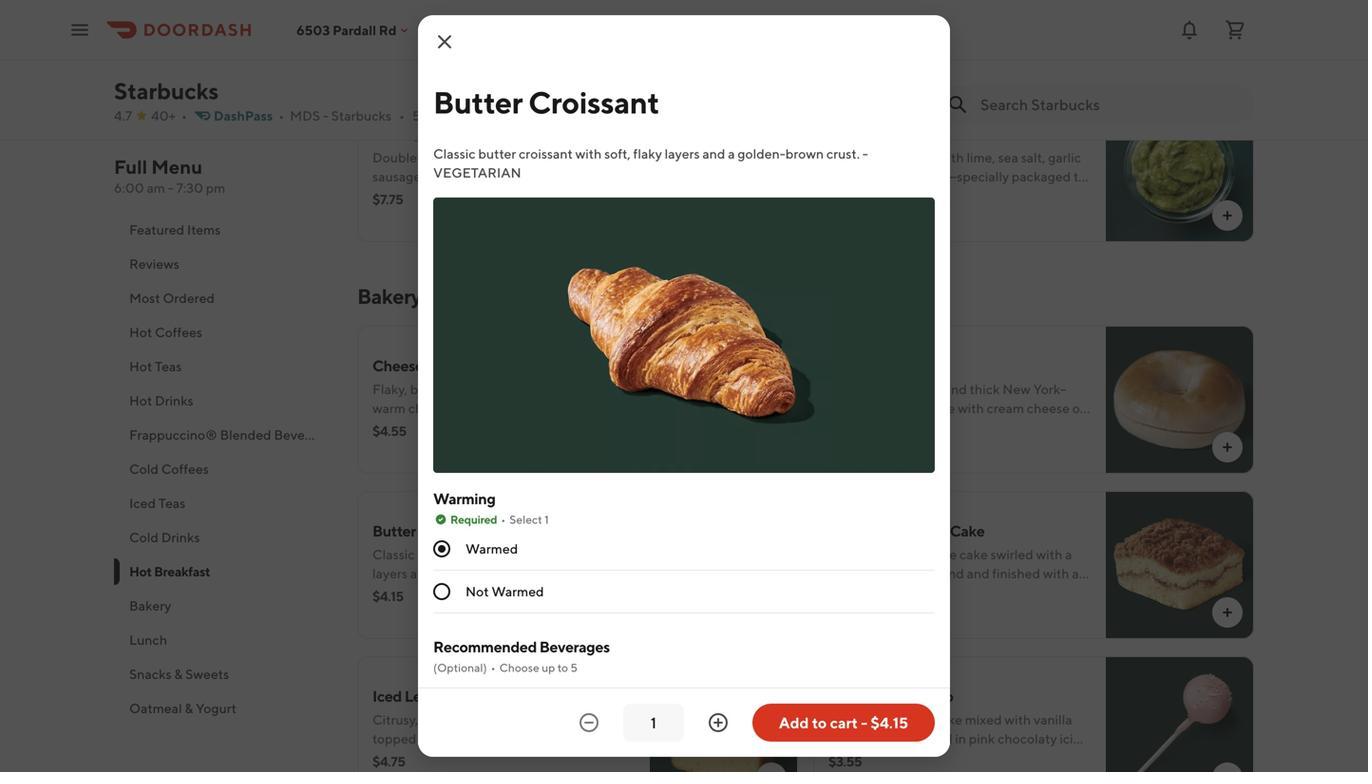 Task type: locate. For each thing, give the bounding box(es) containing it.
butter croissant
[[434, 85, 660, 120]]

vegetarian down pound
[[537, 732, 625, 747]]

1 horizontal spatial brown
[[786, 146, 824, 162]]

0 horizontal spatial classic
[[373, 547, 415, 563]]

croissant up warmed radio
[[419, 522, 482, 540]]

vanilla up icing
[[1034, 713, 1073, 728]]

flaky,
[[373, 382, 408, 397]]

1 horizontal spatial topped
[[854, 751, 899, 766]]

vegetarian down "dough"
[[540, 401, 628, 416]]

with down the butter croissant
[[576, 146, 602, 162]]

add to cart - $4.15
[[779, 714, 909, 733]]

0 vertical spatial layers
[[665, 146, 700, 162]]

hot down hot teas at the left
[[129, 393, 152, 409]]

vegetarian inside the birthday cake pop bite-sized vanilla cake mixed with vanilla buttercream, dipped in pink chocolaty icing and topped with white sprinkles.  - vegetarian
[[829, 770, 917, 773]]

1 horizontal spatial butter
[[434, 85, 523, 120]]

topped down citrusy,
[[373, 732, 417, 747]]

1 vertical spatial teas
[[159, 496, 186, 511]]

plain bagel classic soft, chewy and thick new york– style bagel. available with cream cheese or butter. - vegan - vegetarian
[[829, 357, 1085, 435]]

vanilla
[[893, 713, 932, 728], [1034, 713, 1073, 728]]

hot down most
[[129, 325, 152, 340]]

0 vertical spatial cake
[[950, 522, 985, 540]]

bagel
[[865, 357, 904, 375]]

with inside plain bagel classic soft, chewy and thick new york– style bagel. available with cream cheese or butter. - vegan - vegetarian
[[958, 401, 985, 416]]

golden- inside butter croissant classic butter croissant with soft, flaky layers and a golden-brown crust.  - vegetarian
[[446, 566, 494, 582]]

teas for iced teas
[[159, 496, 186, 511]]

1 vertical spatial in
[[956, 732, 967, 747]]

iced up citrusy,
[[373, 688, 402, 706]]

additives
[[829, 207, 884, 222]]

1 vertical spatial drinks
[[161, 530, 200, 546]]

coffees down frappuccino®
[[161, 462, 209, 477]]

1 vertical spatial add item to cart image
[[1221, 440, 1236, 455]]

brown left avocadoes
[[786, 146, 824, 162]]

drinks up breakfast
[[161, 530, 200, 546]]

&
[[480, 125, 490, 143], [174, 667, 183, 683], [185, 701, 193, 717]]

hot coffees button
[[114, 316, 335, 350]]

& right 'snacks'
[[174, 667, 183, 683]]

hot drinks button
[[114, 384, 335, 418]]

- inside the birthday cake pop bite-sized vanilla cake mixed with vanilla buttercream, dipped in pink chocolaty icing and topped with white sprinkles.  - vegetarian
[[1025, 751, 1031, 766]]

in inside the birthday cake pop bite-sized vanilla cake mixed with vanilla buttercream, dipped in pink chocolaty icing and topped with white sprinkles.  - vegetarian
[[956, 732, 967, 747]]

0 vertical spatial flaky
[[634, 146, 663, 162]]

1 hot from the top
[[129, 325, 152, 340]]

cake down pop
[[935, 713, 963, 728]]

0 vertical spatial cold
[[129, 462, 159, 477]]

vegetarian inside butter croissant classic butter croissant with soft, flaky layers and a golden-brown crust.  - vegetarian
[[373, 585, 461, 601]]

7:30
[[176, 180, 203, 196]]

& inside the snacks & sweets button
[[174, 667, 183, 683]]

coffees inside "button"
[[161, 462, 209, 477]]

1 horizontal spatial mixed
[[966, 713, 1003, 728]]

with right finished
[[1044, 566, 1070, 582]]

0 horizontal spatial flaky
[[573, 547, 602, 563]]

with up the tomato
[[1047, 0, 1073, 0]]

vegetarian
[[829, 41, 917, 57], [434, 165, 522, 181], [540, 401, 628, 416], [941, 420, 1029, 435], [373, 585, 461, 601], [989, 585, 1077, 601], [537, 732, 625, 747], [829, 770, 917, 773]]

1 horizontal spatial classic
[[434, 146, 476, 162]]

0 vertical spatial butter
[[479, 146, 516, 162]]

0 vertical spatial warmed
[[466, 541, 518, 557]]

teas down hot coffees
[[155, 359, 182, 375]]

of up freshness
[[902, 169, 914, 184]]

up
[[542, 662, 556, 675]]

1 vertical spatial flaky
[[573, 547, 602, 563]]

0 horizontal spatial or
[[887, 207, 899, 222]]

of right 'use'
[[1040, 188, 1052, 203]]

beverages inside the recommended beverages (optional) • choose up to 5
[[540, 638, 610, 656]]

moist,
[[880, 547, 916, 563]]

loaf
[[454, 688, 484, 706]]

plain
[[829, 357, 863, 375]]

featured items
[[129, 222, 221, 238]]

hot up hot drinks
[[129, 359, 152, 375]]

1 horizontal spatial to
[[813, 714, 827, 733]]

bakery inside button
[[129, 598, 171, 614]]

add item to cart image for bagel
[[1221, 440, 1236, 455]]

1 vertical spatial crust.
[[535, 566, 568, 582]]

vegetarian down warmed radio
[[373, 585, 461, 601]]

starbucks up bacon,
[[331, 108, 392, 124]]

frappuccino® blended beverages button
[[114, 418, 338, 453]]

$4.15 inside add to cart - $4.15 button
[[871, 714, 909, 733]]

hot for hot teas
[[129, 359, 152, 375]]

decrease quantity by 1 image
[[578, 712, 601, 735]]

1 horizontal spatial in
[[956, 732, 967, 747]]

with down buttery, on the bottom left of page
[[419, 732, 446, 747]]

1 vertical spatial golden-
[[446, 566, 494, 582]]

drinks up frappuccino®
[[155, 393, 194, 409]]

breakfast
[[154, 564, 210, 580]]

0 vertical spatial beverages
[[274, 427, 338, 443]]

frappuccino®
[[129, 427, 217, 443]]

croissant up wrap at the left of the page
[[529, 85, 660, 120]]

- inside 'cinnamon coffee cake buttery, moist, coffee cake swirled with a cinnamon-sugar blend and finished with a crunchy streusel topping.  -vegetarian'
[[983, 585, 989, 601]]

1 horizontal spatial layers
[[665, 146, 700, 162]]

1 horizontal spatial crust.
[[827, 146, 860, 162]]

cold inside "button"
[[129, 462, 159, 477]]

topped inside iced lemon loaf citrusy, buttery, moist lemon pound cake topped with a sweet icing. -vegetarian $4.75
[[373, 732, 417, 747]]

cheese down york– at the right of page
[[1028, 401, 1070, 416]]

• down recommended at the bottom
[[491, 662, 496, 675]]

pop
[[927, 688, 954, 706]]

6:00
[[114, 180, 144, 196]]

0 vertical spatial the
[[994, 188, 1014, 203]]

1 horizontal spatial beverages
[[540, 638, 610, 656]]

0 horizontal spatial croissant
[[419, 522, 482, 540]]

mixed
[[899, 150, 936, 165], [966, 713, 1003, 728]]

- inside iced lemon loaf citrusy, buttery, moist lemon pound cake topped with a sweet icing. -vegetarian $4.75
[[531, 732, 537, 747]]

4 hot from the top
[[129, 564, 152, 580]]

the inside cheese danish flaky, butter croissant dough with soft, warm cheese in the center.   -vegetarian $4.55
[[468, 401, 488, 416]]

1 vertical spatial croissant
[[451, 382, 505, 397]]

coffees
[[155, 325, 202, 340], [161, 462, 209, 477]]

1 vertical spatial or
[[1073, 401, 1085, 416]]

classic butter croissant with soft, flaky layers and a golden-brown crust.  - vegetarian
[[434, 146, 869, 181]]

choose
[[500, 662, 540, 675]]

1 vertical spatial the
[[468, 401, 488, 416]]

0 horizontal spatial bakery
[[129, 598, 171, 614]]

$1.65
[[829, 192, 860, 207]]

1 vertical spatial bakery
[[129, 598, 171, 614]]

coffees down most ordered
[[155, 325, 202, 340]]

0 vertical spatial iced
[[129, 496, 156, 511]]

iced inside iced lemon loaf citrusy, buttery, moist lemon pound cake topped with a sweet icing. -vegetarian $4.75
[[373, 688, 402, 706]]

with down thick
[[958, 401, 985, 416]]

vegetarian down bacon, sausage & egg wrap
[[434, 165, 522, 181]]

or inside plain bagel classic soft, chewy and thick new york– style bagel. available with cream cheese or butter. - vegan - vegetarian
[[1073, 401, 1085, 416]]

classic inside classic butter croissant with soft, flaky layers and a golden-brown crust.  - vegetarian
[[434, 146, 476, 162]]

with inside classic butter croissant with soft, flaky layers and a golden-brown crust.  - vegetarian
[[576, 146, 602, 162]]

featured
[[129, 222, 185, 238]]

0 items, open order cart image
[[1224, 19, 1247, 41]]

vegetarian inside plain bagel classic soft, chewy and thick new york– style bagel. available with cream cheese or butter. - vegan - vegetarian
[[941, 420, 1029, 435]]

1 horizontal spatial flaky
[[634, 146, 663, 162]]

& left yogurt
[[185, 701, 193, 717]]

• right 40+
[[182, 108, 187, 124]]

bakery up cheese
[[357, 284, 422, 309]]

1 vertical spatial &
[[174, 667, 183, 683]]

1 horizontal spatial golden-
[[738, 146, 786, 162]]

bakery up lunch
[[129, 598, 171, 614]]

not warmed
[[466, 584, 544, 600]]

to left 5
[[558, 662, 569, 675]]

0 horizontal spatial cream
[[829, 22, 866, 38]]

birthday
[[829, 688, 887, 706]]

cinnamon
[[829, 522, 899, 540]]

and
[[954, 3, 977, 19], [703, 146, 726, 162], [829, 169, 852, 184], [945, 382, 968, 397], [410, 566, 433, 582], [967, 566, 990, 582], [829, 751, 852, 766]]

1 vertical spatial croissant
[[419, 522, 482, 540]]

cold coffees
[[129, 462, 209, 477]]

1 horizontal spatial or
[[1073, 401, 1085, 416]]

with inside cheese danish flaky, butter croissant dough with soft, warm cheese in the center.   -vegetarian $4.55
[[549, 382, 576, 397]]

to left bite-
[[813, 714, 827, 733]]

5
[[571, 662, 578, 675]]

am
[[147, 180, 165, 196]]

warmed down required
[[466, 541, 518, 557]]

& for yogurt
[[185, 701, 193, 717]]

with right "dough"
[[549, 382, 576, 397]]

0 vertical spatial croissant
[[519, 146, 573, 162]]

flaky inside butter croissant classic butter croissant with soft, flaky layers and a golden-brown crust.  - vegetarian
[[573, 547, 602, 563]]

packaged
[[1012, 169, 1072, 184]]

& left egg
[[480, 125, 490, 143]]

vegetarian down thick
[[941, 420, 1029, 435]]

1 vertical spatial brown
[[494, 566, 532, 582]]

mixed inside the birthday cake pop bite-sized vanilla cake mixed with vanilla buttercream, dipped in pink chocolaty icing and topped with white sprinkles.  - vegetarian
[[966, 713, 1003, 728]]

hot inside 'button'
[[129, 325, 152, 340]]

vegetarian down finished
[[989, 585, 1077, 601]]

hot for hot drinks
[[129, 393, 152, 409]]

birthday cake pop image
[[1107, 657, 1255, 773]]

drinks inside "hot drinks" button
[[155, 393, 194, 409]]

0 horizontal spatial beverages
[[274, 427, 338, 443]]

vegetarian down buttercream,
[[829, 770, 917, 773]]

iced lemon loaf citrusy, buttery, moist lemon pound cake topped with a sweet icing. -vegetarian $4.75
[[373, 688, 625, 770]]

iced teas button
[[114, 487, 335, 521]]

1 vertical spatial classic
[[829, 382, 871, 397]]

hot left breakfast
[[129, 564, 152, 580]]

soft, right "dough"
[[578, 382, 605, 397]]

1 vertical spatial cake
[[889, 688, 924, 706]]

soft, inside butter croissant classic butter croissant with soft, flaky layers and a golden-brown crust.  - vegetarian
[[544, 547, 570, 563]]

classic up style on the bottom right of the page
[[829, 382, 871, 397]]

1 horizontal spatial the
[[994, 188, 1014, 203]]

lunch button
[[114, 624, 335, 658]]

most ordered button
[[114, 281, 335, 316]]

butter inside butter croissant classic butter croissant with soft, flaky layers and a golden-brown crust.  - vegetarian
[[418, 547, 456, 563]]

style
[[829, 401, 858, 416]]

& inside oatmeal & yogurt button
[[185, 701, 193, 717]]

2 hot from the top
[[129, 359, 152, 375]]

add item to cart image
[[1221, 208, 1236, 223], [1221, 440, 1236, 455], [764, 606, 780, 621]]

2 horizontal spatial to
[[1074, 169, 1087, 184]]

a inside cage-free egg whites are combined with spinach, feta cheese and sun-dried tomato cream cheese inside a whole-wheat wrap.   - vegetarian -high-protein
[[953, 22, 960, 38]]

with up spice—specially
[[938, 150, 965, 165]]

cheese right warm
[[409, 401, 451, 416]]

vegetarian inside cheese danish flaky, butter croissant dough with soft, warm cheese in the center.   -vegetarian $4.55
[[540, 401, 628, 416]]

0 horizontal spatial golden-
[[446, 566, 494, 582]]

0 vertical spatial teas
[[155, 359, 182, 375]]

layers inside butter croissant classic butter croissant with soft, flaky layers and a golden-brown crust.  - vegetarian
[[373, 566, 408, 582]]

the inside avocadoes mixed with lime, sea salt, garlic and a touch of spice—specially packaged to maintain freshness without the use of heat, additives or preservatives.
[[994, 188, 1014, 203]]

1 horizontal spatial of
[[1040, 188, 1052, 203]]

blended
[[220, 427, 272, 443]]

butter up the not warmed option
[[418, 547, 456, 563]]

with inside cage-free egg whites are combined with spinach, feta cheese and sun-dried tomato cream cheese inside a whole-wheat wrap.   - vegetarian -high-protein
[[1047, 0, 1073, 0]]

6503
[[297, 22, 330, 38]]

buttery,
[[421, 713, 468, 728]]

topped down buttercream,
[[854, 751, 899, 766]]

2 vertical spatial butter
[[418, 547, 456, 563]]

in inside cheese danish flaky, butter croissant dough with soft, warm cheese in the center.   -vegetarian $4.55
[[454, 401, 465, 416]]

beverages
[[274, 427, 338, 443], [540, 638, 610, 656]]

cinnamon-
[[829, 566, 894, 582]]

available
[[900, 401, 956, 416]]

the left the center.
[[468, 401, 488, 416]]

a
[[953, 22, 960, 38], [728, 146, 735, 162], [854, 169, 861, 184], [1066, 547, 1073, 563], [436, 566, 443, 582], [1073, 566, 1080, 582], [448, 732, 455, 747]]

$4.15 left the not warmed option
[[373, 589, 404, 605]]

0 horizontal spatial &
[[174, 667, 183, 683]]

use
[[1017, 188, 1038, 203]]

•
[[182, 108, 187, 124], [279, 108, 284, 124], [399, 108, 405, 124], [501, 513, 506, 527], [491, 662, 496, 675]]

dough
[[508, 382, 547, 397]]

• inside the recommended beverages (optional) • choose up to 5
[[491, 662, 496, 675]]

0 vertical spatial drinks
[[155, 393, 194, 409]]

2 vertical spatial &
[[185, 701, 193, 717]]

sweets
[[185, 667, 229, 683]]

2 vertical spatial to
[[813, 714, 827, 733]]

teas
[[155, 359, 182, 375], [159, 496, 186, 511]]

1 horizontal spatial $4.15
[[871, 714, 909, 733]]

hot teas button
[[114, 350, 335, 384]]

0 vertical spatial golden-
[[738, 146, 786, 162]]

with inside avocadoes mixed with lime, sea salt, garlic and a touch of spice—specially packaged to maintain freshness without the use of heat, additives or preservatives.
[[938, 150, 965, 165]]

0 horizontal spatial cake
[[889, 688, 924, 706]]

ordered
[[163, 290, 215, 306]]

in left pink at the bottom
[[956, 732, 967, 747]]

cake inside 'cinnamon coffee cake buttery, moist, coffee cake swirled with a cinnamon-sugar blend and finished with a crunchy streusel topping.  -vegetarian'
[[960, 547, 989, 563]]

cake inside the birthday cake pop bite-sized vanilla cake mixed with vanilla buttercream, dipped in pink chocolaty icing and topped with white sprinkles.  - vegetarian
[[935, 713, 963, 728]]

0 horizontal spatial layers
[[373, 566, 408, 582]]

crust. up the maintain
[[827, 146, 860, 162]]

Item Search search field
[[981, 94, 1240, 115]]

0 vertical spatial add item to cart image
[[1221, 208, 1236, 223]]

cold for cold drinks
[[129, 530, 159, 546]]

0 vertical spatial or
[[887, 207, 899, 222]]

thick
[[970, 382, 1000, 397]]

warmed right not in the bottom left of the page
[[492, 584, 544, 600]]

- inside classic butter croissant with soft, flaky layers and a golden-brown crust.  - vegetarian
[[863, 146, 869, 162]]

crust. inside classic butter croissant with soft, flaky layers and a golden-brown crust.  - vegetarian
[[827, 146, 860, 162]]

0 horizontal spatial brown
[[494, 566, 532, 582]]

drinks inside cold drinks button
[[161, 530, 200, 546]]

cheese
[[373, 357, 424, 375]]

with inside iced lemon loaf citrusy, buttery, moist lemon pound cake topped with a sweet icing. -vegetarian $4.75
[[419, 732, 446, 747]]

golden- inside classic butter croissant with soft, flaky layers and a golden-brown crust.  - vegetarian
[[738, 146, 786, 162]]

mixed inside avocadoes mixed with lime, sea salt, garlic and a touch of spice—specially packaged to maintain freshness without the use of heat, additives or preservatives.
[[899, 150, 936, 165]]

1 vertical spatial cold
[[129, 530, 159, 546]]

butter inside classic butter croissant with soft, flaky layers and a golden-brown crust.  - vegetarian
[[479, 146, 516, 162]]

cream inside plain bagel classic soft, chewy and thick new york– style bagel. available with cream cheese or butter. - vegan - vegetarian
[[987, 401, 1025, 416]]

Not Warmed radio
[[434, 584, 451, 601]]

dipped
[[910, 732, 953, 747]]

citrusy,
[[373, 713, 419, 728]]

drinks for cold drinks
[[161, 530, 200, 546]]

croissant down required
[[458, 547, 512, 563]]

1 vertical spatial mixed
[[966, 713, 1003, 728]]

and inside butter croissant classic butter croissant with soft, flaky layers and a golden-brown crust.  - vegetarian
[[410, 566, 433, 582]]

butter down egg
[[479, 146, 516, 162]]

butter left required
[[373, 522, 416, 540]]

• left select
[[501, 513, 506, 527]]

0 vertical spatial cream
[[829, 22, 866, 38]]

$4.15 down birthday
[[871, 714, 909, 733]]

dashpass •
[[214, 108, 284, 124]]

cream down spinach, on the top right of the page
[[829, 22, 866, 38]]

sized
[[859, 713, 890, 728]]

2 horizontal spatial classic
[[829, 382, 871, 397]]

increase quantity by 1 image
[[707, 712, 730, 735]]

in down danish
[[454, 401, 465, 416]]

0 horizontal spatial the
[[468, 401, 488, 416]]

butter for butter croissant classic butter croissant with soft, flaky layers and a golden-brown crust.  - vegetarian
[[373, 522, 416, 540]]

croissant down wrap at the left of the page
[[519, 146, 573, 162]]

butter up bacon, sausage & egg wrap
[[434, 85, 523, 120]]

buttercream,
[[829, 732, 908, 747]]

crunchy
[[829, 585, 878, 601]]

pound
[[547, 713, 587, 728]]

croissant for butter croissant classic butter croissant with soft, flaky layers and a golden-brown crust.  - vegetarian
[[419, 522, 482, 540]]

vanilla up the "dipped" at the right
[[893, 713, 932, 728]]

2 horizontal spatial &
[[480, 125, 490, 143]]

1 vertical spatial iced
[[373, 688, 402, 706]]

1 vertical spatial cream
[[987, 401, 1025, 416]]

and inside cage-free egg whites are combined with spinach, feta cheese and sun-dried tomato cream cheese inside a whole-wheat wrap.   - vegetarian -high-protein
[[954, 3, 977, 19]]

butter
[[479, 146, 516, 162], [410, 382, 448, 397], [418, 547, 456, 563]]

wheat
[[1005, 22, 1043, 38]]

3 hot from the top
[[129, 393, 152, 409]]

1 cold from the top
[[129, 462, 159, 477]]

0 vertical spatial topped
[[373, 732, 417, 747]]

butter inside dialog
[[434, 85, 523, 120]]

starbucks up 40+ •
[[114, 77, 219, 105]]

to up heat,
[[1074, 169, 1087, 184]]

vegetarian inside classic butter croissant with soft, flaky layers and a golden-brown crust.  - vegetarian
[[434, 165, 522, 181]]

2 cold from the top
[[129, 530, 159, 546]]

coffees for cold coffees
[[161, 462, 209, 477]]

cake up blend
[[960, 547, 989, 563]]

0 vertical spatial brown
[[786, 146, 824, 162]]

cake
[[950, 522, 985, 540], [889, 688, 924, 706]]

croissant inside dialog
[[529, 85, 660, 120]]

cream inside cage-free egg whites are combined with spinach, feta cheese and sun-dried tomato cream cheese inside a whole-wheat wrap.   - vegetarian -high-protein
[[829, 22, 866, 38]]

classic inside plain bagel classic soft, chewy and thick new york– style bagel. available with cream cheese or butter. - vegan - vegetarian
[[829, 382, 871, 397]]

butter inside butter croissant classic butter croissant with soft, flaky layers and a golden-brown crust.  - vegetarian
[[373, 522, 416, 540]]

mixed up pink at the bottom
[[966, 713, 1003, 728]]

mixed up freshness
[[899, 150, 936, 165]]

to inside the recommended beverages (optional) • choose up to 5
[[558, 662, 569, 675]]

classic inside butter croissant classic butter croissant with soft, flaky layers and a golden-brown crust.  - vegetarian
[[373, 547, 415, 563]]

cake right pound
[[589, 713, 618, 728]]

soft, down 1
[[544, 547, 570, 563]]

croissant for butter croissant
[[529, 85, 660, 120]]

croissant inside butter croissant classic butter croissant with soft, flaky layers and a golden-brown crust.  - vegetarian
[[458, 547, 512, 563]]

Warmed radio
[[434, 541, 451, 558]]

butter croissant image
[[650, 492, 799, 640]]

cold down iced teas
[[129, 530, 159, 546]]

0 vertical spatial coffees
[[155, 325, 202, 340]]

of
[[902, 169, 914, 184], [1040, 188, 1052, 203]]

add item to cart image
[[1221, 606, 1236, 621]]

crust. up the not warmed
[[535, 566, 568, 582]]

0 vertical spatial $4.15
[[373, 589, 404, 605]]

cake inside the birthday cake pop bite-sized vanilla cake mixed with vanilla buttercream, dipped in pink chocolaty icing and topped with white sprinkles.  - vegetarian
[[889, 688, 924, 706]]

cake left pop
[[889, 688, 924, 706]]

required
[[451, 513, 497, 527]]

1 vertical spatial beverages
[[540, 638, 610, 656]]

oatmeal & yogurt
[[129, 701, 237, 717]]

croissant
[[519, 146, 573, 162], [451, 382, 505, 397], [458, 547, 512, 563]]

2 vertical spatial croissant
[[458, 547, 512, 563]]

drinks for hot drinks
[[155, 393, 194, 409]]

1 vertical spatial coffees
[[161, 462, 209, 477]]

cream down the new
[[987, 401, 1025, 416]]

close butter croissant image
[[434, 30, 456, 53]]

1 vertical spatial $4.15
[[871, 714, 909, 733]]

butter for croissant
[[418, 547, 456, 563]]

brown inside butter croissant classic butter croissant with soft, flaky layers and a golden-brown crust.  - vegetarian
[[494, 566, 532, 582]]

• left mds
[[279, 108, 284, 124]]

iced up cold drinks
[[129, 496, 156, 511]]

cold inside button
[[129, 530, 159, 546]]

1 horizontal spatial &
[[185, 701, 193, 717]]

$4.75
[[373, 754, 406, 770]]

0 vertical spatial croissant
[[529, 85, 660, 120]]

soft, down the butter croissant
[[605, 146, 631, 162]]

0 horizontal spatial topped
[[373, 732, 417, 747]]

0 horizontal spatial to
[[558, 662, 569, 675]]

1 horizontal spatial croissant
[[529, 85, 660, 120]]

0 vertical spatial to
[[1074, 169, 1087, 184]]

soft, up bagel.
[[874, 382, 900, 397]]

add to cart - $4.15 button
[[753, 704, 935, 742]]

butter inside cheese danish flaky, butter croissant dough with soft, warm cheese in the center.   -vegetarian $4.55
[[410, 382, 448, 397]]

Current quantity is 1 number field
[[635, 713, 673, 734]]

butter down danish
[[410, 382, 448, 397]]

croissant inside classic butter croissant with soft, flaky layers and a golden-brown crust.  - vegetarian
[[519, 146, 573, 162]]

hot for hot breakfast
[[129, 564, 152, 580]]

1 vertical spatial layers
[[373, 566, 408, 582]]

1 vertical spatial to
[[558, 662, 569, 675]]

croissant inside cheese danish flaky, butter croissant dough with soft, warm cheese in the center.   -vegetarian $4.55
[[451, 382, 505, 397]]

croissant for croissant
[[458, 547, 512, 563]]

- inside button
[[862, 714, 868, 733]]

and inside classic butter croissant with soft, flaky layers and a golden-brown crust.  - vegetarian
[[703, 146, 726, 162]]

brown up the not warmed
[[494, 566, 532, 582]]

0 vertical spatial bakery
[[357, 284, 422, 309]]

croissant down danish
[[451, 382, 505, 397]]

classic left warmed radio
[[373, 547, 415, 563]]

0 vertical spatial in
[[454, 401, 465, 416]]

beverages up 5
[[540, 638, 610, 656]]

iced inside iced teas button
[[129, 496, 156, 511]]

beverages right blended
[[274, 427, 338, 443]]

croissant for danish
[[451, 382, 505, 397]]

teas down "cold coffees" on the left of the page
[[159, 496, 186, 511]]

cold up iced teas
[[129, 462, 159, 477]]

1 vertical spatial topped
[[854, 751, 899, 766]]

cage-free egg whites are combined with spinach, feta cheese and sun-dried tomato cream cheese inside a whole-wheat wrap.   - vegetarian -high-protein
[[829, 0, 1086, 57]]

0 vertical spatial crust.
[[827, 146, 860, 162]]

0 vertical spatial starbucks
[[114, 77, 219, 105]]

cake up coffee
[[950, 522, 985, 540]]

classic down sausage in the left top of the page
[[434, 146, 476, 162]]

croissant inside butter croissant classic butter croissant with soft, flaky layers and a golden-brown crust.  - vegetarian
[[419, 522, 482, 540]]

full
[[114, 156, 147, 178]]

swirled
[[991, 547, 1034, 563]]

the left 'use'
[[994, 188, 1014, 203]]

• inside warming group
[[501, 513, 506, 527]]

with down select
[[515, 547, 541, 563]]

egg
[[894, 0, 917, 0]]

vegetarian down spinach, on the top right of the page
[[829, 41, 917, 57]]

sausage
[[421, 125, 478, 143]]

most ordered
[[129, 290, 215, 306]]

1 horizontal spatial iced
[[373, 688, 402, 706]]

cake for cinnamon coffee cake
[[960, 547, 989, 563]]

cheese inside cheese danish flaky, butter croissant dough with soft, warm cheese in the center.   -vegetarian $4.55
[[409, 401, 451, 416]]

iced lemon loaf image
[[650, 657, 799, 773]]

1 horizontal spatial vanilla
[[1034, 713, 1073, 728]]

cold for cold coffees
[[129, 462, 159, 477]]

without
[[944, 188, 991, 203]]

the
[[994, 188, 1014, 203], [468, 401, 488, 416]]

coffees inside 'button'
[[155, 325, 202, 340]]



Task type: describe. For each thing, give the bounding box(es) containing it.
soft, inside plain bagel classic soft, chewy and thick new york– style bagel. available with cream cheese or butter. - vegan - vegetarian
[[874, 382, 900, 397]]

preservatives.
[[902, 207, 985, 222]]

brown inside classic butter croissant with soft, flaky layers and a golden-brown crust.  - vegetarian
[[786, 146, 824, 162]]

0 horizontal spatial starbucks
[[114, 77, 219, 105]]

1 horizontal spatial starbucks
[[331, 108, 392, 124]]

lemon
[[405, 688, 452, 706]]

iced for lemon
[[373, 688, 402, 706]]

lime,
[[967, 150, 996, 165]]

blend
[[930, 566, 965, 582]]

teas for hot teas
[[155, 359, 182, 375]]

chewy
[[903, 382, 942, 397]]

40+ •
[[151, 108, 187, 124]]

maintain
[[829, 188, 882, 203]]

plain bagel image
[[1107, 326, 1255, 474]]

mds - starbucks • 500 ft
[[290, 108, 452, 124]]

(optional)
[[434, 662, 487, 675]]

cheese down feta
[[869, 22, 912, 38]]

iced for teas
[[129, 496, 156, 511]]

are
[[962, 0, 981, 0]]

recommended beverages (optional) • choose up to 5
[[434, 638, 610, 675]]

and inside the birthday cake pop bite-sized vanilla cake mixed with vanilla buttercream, dipped in pink chocolaty icing and topped with white sprinkles.  - vegetarian
[[829, 751, 852, 766]]

frappuccino® blended beverages
[[129, 427, 338, 443]]

classic for butter croissant
[[373, 547, 415, 563]]

cart
[[831, 714, 858, 733]]

with down the "dipped" at the right
[[901, 751, 928, 766]]

- inside full menu 6:00 am - 7:30 pm
[[168, 180, 174, 196]]

cheese danish image
[[650, 326, 799, 474]]

and inside plain bagel classic soft, chewy and thick new york– style bagel. available with cream cheese or butter. - vegan - vegetarian
[[945, 382, 968, 397]]

rd
[[379, 22, 397, 38]]

pink
[[970, 732, 996, 747]]

- inside cheese danish flaky, butter croissant dough with soft, warm cheese in the center.   -vegetarian $4.55
[[535, 401, 540, 416]]

kale & mushroom egg bites image
[[650, 0, 799, 77]]

spinach,
[[829, 3, 879, 19]]

with right swirled
[[1037, 547, 1063, 563]]

$6.25
[[373, 26, 406, 42]]

soft, inside classic butter croissant with soft, flaky layers and a golden-brown crust.  - vegetarian
[[605, 146, 631, 162]]

topping.
[[930, 585, 981, 601]]

vegetarian inside iced lemon loaf citrusy, buttery, moist lemon pound cake topped with a sweet icing. -vegetarian $4.75
[[537, 732, 625, 747]]

0 horizontal spatial of
[[902, 169, 914, 184]]

flaky inside classic butter croissant with soft, flaky layers and a golden-brown crust.  - vegetarian
[[634, 146, 663, 162]]

cake for birthday cake pop
[[935, 713, 963, 728]]

6503 pardall rd
[[297, 22, 397, 38]]

hot drinks
[[129, 393, 194, 409]]

500
[[412, 108, 440, 124]]

$3.55
[[829, 754, 863, 770]]

bakery button
[[114, 589, 335, 624]]

most
[[129, 290, 160, 306]]

bacon,
[[373, 125, 419, 143]]

not
[[466, 584, 489, 600]]

york–
[[1034, 382, 1067, 397]]

classic for plain bagel
[[829, 382, 871, 397]]

danish
[[426, 357, 473, 375]]

cold drinks
[[129, 530, 200, 546]]

sweet
[[458, 732, 494, 747]]

warming group
[[434, 489, 935, 614]]

hot for hot coffees
[[129, 325, 152, 340]]

bite-
[[829, 713, 859, 728]]

cheese down whites
[[908, 3, 951, 19]]

a inside iced lemon loaf citrusy, buttery, moist lemon pound cake topped with a sweet icing. -vegetarian $4.75
[[448, 732, 455, 747]]

1 vertical spatial warmed
[[492, 584, 544, 600]]

sprinkles.
[[966, 751, 1023, 766]]

1 vertical spatial of
[[1040, 188, 1052, 203]]

whites
[[920, 0, 959, 0]]

cheese inside plain bagel classic soft, chewy and thick new york– style bagel. available with cream cheese or butter. - vegan - vegetarian
[[1028, 401, 1070, 416]]

2 vanilla from the left
[[1034, 713, 1073, 728]]

recommended
[[434, 638, 537, 656]]

cake inside iced lemon loaf citrusy, buttery, moist lemon pound cake topped with a sweet icing. -vegetarian $4.75
[[589, 713, 618, 728]]

butter croissant dialog
[[418, 15, 951, 773]]

with up chocolaty
[[1005, 713, 1032, 728]]

add item to cart image for croissant
[[764, 606, 780, 621]]

butter for butter croissant
[[434, 85, 523, 120]]

mds
[[290, 108, 320, 124]]

and inside avocadoes mixed with lime, sea salt, garlic and a touch of spice—specially packaged to maintain freshness without the use of heat, additives or preservatives.
[[829, 169, 852, 184]]

combined
[[983, 0, 1044, 0]]

full menu 6:00 am - 7:30 pm
[[114, 156, 225, 196]]

recommended beverages group
[[434, 637, 935, 773]]

pardall
[[333, 22, 376, 38]]

whole-
[[963, 22, 1005, 38]]

reviews button
[[114, 247, 335, 281]]

or inside avocadoes mixed with lime, sea salt, garlic and a touch of spice—specially packaged to maintain freshness without the use of heat, additives or preservatives.
[[887, 207, 899, 222]]

oatmeal
[[129, 701, 182, 717]]

cake inside 'cinnamon coffee cake buttery, moist, coffee cake swirled with a cinnamon-sugar blend and finished with a crunchy streusel topping.  -vegetarian'
[[950, 522, 985, 540]]

vegetarian inside cage-free egg whites are combined with spinach, feta cheese and sun-dried tomato cream cheese inside a whole-wheat wrap.   - vegetarian -high-protein
[[829, 41, 917, 57]]

add
[[779, 714, 809, 733]]

menu
[[151, 156, 203, 178]]

egg
[[493, 125, 520, 143]]

new
[[1003, 382, 1031, 397]]

1 vanilla from the left
[[893, 713, 932, 728]]

garlic
[[1049, 150, 1082, 165]]

white
[[930, 751, 964, 766]]

warming
[[434, 490, 496, 508]]

coffees for hot coffees
[[155, 325, 202, 340]]

icing
[[1060, 732, 1089, 747]]

butter croissant classic butter croissant with soft, flaky layers and a golden-brown crust.  - vegetarian
[[373, 522, 602, 601]]

birthday cake pop bite-sized vanilla cake mixed with vanilla buttercream, dipped in pink chocolaty icing and topped with white sprinkles.  - vegetarian
[[829, 688, 1089, 773]]

cold coffees button
[[114, 453, 335, 487]]

cinnamon coffee cake buttery, moist, coffee cake swirled with a cinnamon-sugar blend and finished with a crunchy streusel topping.  -vegetarian
[[829, 522, 1080, 601]]

to inside button
[[813, 714, 827, 733]]

open menu image
[[68, 19, 91, 41]]

with inside butter croissant classic butter croissant with soft, flaky layers and a golden-brown crust.  - vegetarian
[[515, 547, 541, 563]]

sun-
[[979, 3, 1006, 19]]

avocadoes
[[829, 150, 896, 165]]

topped inside the birthday cake pop bite-sized vanilla cake mixed with vanilla buttercream, dipped in pink chocolaty icing and topped with white sprinkles.  - vegetarian
[[854, 751, 899, 766]]

reviews
[[129, 256, 180, 272]]

moist
[[471, 713, 504, 728]]

a inside butter croissant classic butter croissant with soft, flaky layers and a golden-brown crust.  - vegetarian
[[436, 566, 443, 582]]

butter for danish
[[410, 382, 448, 397]]

touch
[[864, 169, 899, 184]]

0 horizontal spatial $4.15
[[373, 589, 404, 605]]

spinach, feta & egg white wrap image
[[1107, 0, 1255, 77]]

cage-
[[829, 0, 867, 0]]

to inside avocadoes mixed with lime, sea salt, garlic and a touch of spice—specially packaged to maintain freshness without the use of heat, additives or preservatives.
[[1074, 169, 1087, 184]]

a inside avocadoes mixed with lime, sea salt, garlic and a touch of spice—specially packaged to maintain freshness without the use of heat, additives or preservatives.
[[854, 169, 861, 184]]

vegetarian inside 'cinnamon coffee cake buttery, moist, coffee cake swirled with a cinnamon-sugar blend and finished with a crunchy streusel topping.  -vegetarian'
[[989, 585, 1077, 601]]

hot coffees
[[129, 325, 202, 340]]

soft, inside cheese danish flaky, butter croissant dough with soft, warm cheese in the center.   -vegetarian $4.55
[[578, 382, 605, 397]]

- inside butter croissant classic butter croissant with soft, flaky layers and a golden-brown crust.  - vegetarian
[[570, 566, 576, 582]]

1
[[545, 513, 549, 527]]

dashpass
[[214, 108, 273, 124]]

a inside classic butter croissant with soft, flaky layers and a golden-brown crust.  - vegetarian
[[728, 146, 735, 162]]

streusel
[[880, 585, 928, 601]]

and inside 'cinnamon coffee cake buttery, moist, coffee cake swirled with a cinnamon-sugar blend and finished with a crunchy streusel topping.  -vegetarian'
[[967, 566, 990, 582]]

notification bell image
[[1179, 19, 1202, 41]]

snacks & sweets
[[129, 667, 229, 683]]

& for sweets
[[174, 667, 183, 683]]

cinnamon coffee cake image
[[1107, 492, 1255, 640]]

heat,
[[1055, 188, 1086, 203]]

bacon, sausage & egg wrap image
[[650, 94, 799, 242]]

coffee
[[919, 547, 958, 563]]

wrap.
[[1045, 22, 1078, 38]]

• select 1
[[501, 513, 549, 527]]

freshness
[[884, 188, 941, 203]]

$7.75
[[373, 192, 404, 207]]

chocolaty
[[998, 732, 1058, 747]]

hot breakfast
[[129, 564, 210, 580]]

beverages inside button
[[274, 427, 338, 443]]

crust. inside butter croissant classic butter croissant with soft, flaky layers and a golden-brown crust.  - vegetarian
[[535, 566, 568, 582]]

1 horizontal spatial bakery
[[357, 284, 422, 309]]

butter.
[[829, 420, 869, 435]]

buttery,
[[829, 547, 877, 563]]

$2.95
[[829, 424, 863, 439]]

layers inside classic butter croissant with soft, flaky layers and a golden-brown crust.  - vegetarian
[[665, 146, 700, 162]]

avocado spread image
[[1107, 94, 1255, 242]]

• up bacon,
[[399, 108, 405, 124]]

protein
[[966, 41, 1027, 57]]

6503 pardall rd button
[[297, 22, 412, 38]]



Task type: vqa. For each thing, say whether or not it's contained in the screenshot.
second paired from right
no



